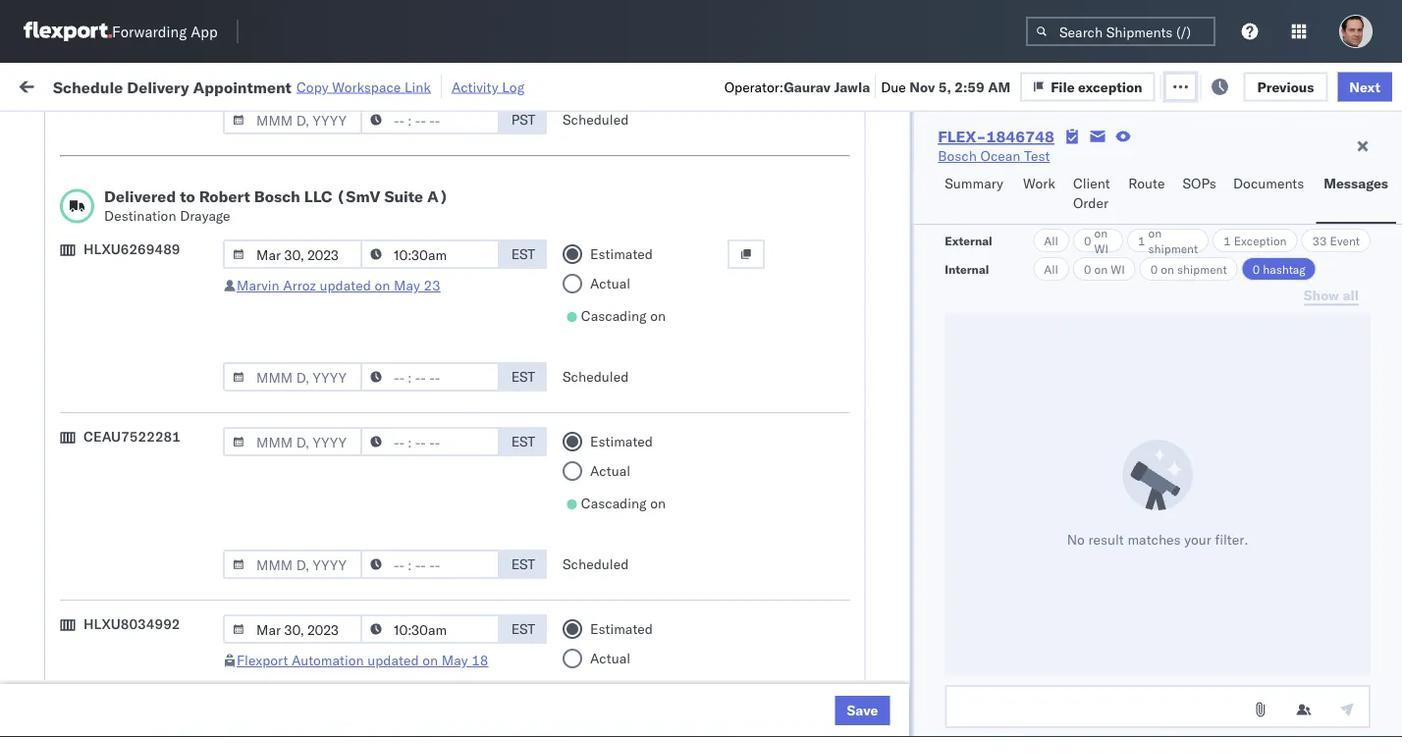 Task type: vqa. For each thing, say whether or not it's contained in the screenshot.
j z
no



Task type: locate. For each thing, give the bounding box(es) containing it.
1 schedule pickup from los angeles, ca link from the top
[[45, 185, 279, 224]]

-- : -- -- text field up 23
[[360, 240, 500, 269]]

2 maeu940 from the top
[[1338, 672, 1403, 689]]

1 vertical spatial estimated
[[590, 433, 653, 450]]

2 vertical spatial actual
[[590, 650, 631, 667]]

0 vertical spatial flex-1889466
[[1084, 456, 1186, 473]]

4 fcl from the top
[[645, 370, 670, 387]]

pickup down destination
[[107, 229, 149, 247]]

work button
[[1016, 166, 1066, 224]]

flexport for flexport demo consignee
[[729, 586, 780, 603]]

7 ocean fcl from the top
[[601, 499, 670, 517]]

flex-1846748 button
[[1053, 192, 1190, 220], [1053, 192, 1190, 220], [1053, 235, 1190, 263], [1053, 235, 1190, 263], [1053, 278, 1190, 306], [1053, 278, 1190, 306], [1053, 322, 1190, 349], [1053, 322, 1190, 349]]

work,
[[206, 122, 237, 137]]

flex-1846748 link
[[938, 127, 1055, 146]]

estimated for ceau7522281
[[590, 433, 653, 450]]

2 schedule pickup from los angeles, ca button from the top
[[45, 228, 279, 270]]

schedule pickup from los angeles, ca link down upload customs clearance documents button
[[45, 401, 279, 441]]

from for schedule pickup from los angeles, ca link for maeu973
[[153, 575, 182, 592]]

0 vertical spatial -- : -- -- text field
[[360, 105, 500, 135]]

1 vertical spatial dec
[[408, 456, 434, 473]]

2 karl from the top
[[1025, 672, 1050, 689]]

hlxu6269489
[[1314, 240, 1403, 257], [83, 241, 180, 258], [1314, 283, 1403, 300], [1314, 326, 1403, 343], [1314, 369, 1403, 386]]

lagerfeld up flex-1662119 at the bottom
[[1054, 672, 1112, 689]]

1 all button from the top
[[1034, 229, 1070, 252]]

2 11:30 pm est, jan 23, 2023 from the top
[[316, 672, 500, 689]]

1 vertical spatial actual
[[590, 463, 631, 480]]

1846748
[[987, 127, 1055, 146], [1127, 197, 1186, 214], [1127, 240, 1186, 257], [1127, 283, 1186, 301], [1127, 327, 1186, 344]]

upload
[[45, 359, 90, 376]]

-- : -- -- text field
[[360, 362, 500, 392], [360, 427, 500, 457], [360, 550, 500, 579], [360, 615, 500, 644]]

shipment for 0 on shipment
[[1178, 262, 1227, 276]]

flexport. image
[[24, 22, 112, 41]]

from down upload customs clearance documents button
[[153, 402, 182, 419]]

from for 5th schedule pickup from los angeles, ca link from the bottom of the page
[[153, 186, 182, 203]]

3 ocean fcl from the top
[[601, 327, 670, 344]]

2 vertical spatial schedule delivery appointment link
[[45, 627, 242, 647]]

schedule pickup from los angeles, ca button down upload customs clearance documents button
[[45, 401, 279, 442]]

snoozed : no
[[406, 122, 476, 137]]

all for internal
[[1044, 262, 1059, 276]]

test1234 for schedule pickup from los angeles, ca
[[1338, 240, 1403, 257]]

1 vertical spatial 2:59 am edt, nov 5, 2022
[[316, 240, 489, 257]]

pickup up customs
[[107, 316, 149, 333]]

delivery inside button
[[99, 542, 149, 559]]

3 schedule delivery appointment button from the top
[[45, 627, 242, 649]]

nov
[[910, 78, 935, 95], [409, 197, 435, 214], [409, 240, 435, 257], [409, 283, 435, 301], [408, 370, 434, 387]]

1 schedule delivery appointment link from the top
[[45, 281, 242, 301]]

ceau7522281,
[[1210, 240, 1311, 257], [1210, 283, 1311, 300], [1210, 326, 1311, 343], [1210, 369, 1311, 386]]

jan down 13,
[[416, 629, 438, 646]]

delivery for 9:00 am est, dec 24, 2022
[[99, 542, 149, 559]]

pickup inside schedule pickup from rotterdam, netherlands
[[107, 662, 149, 679]]

bosch
[[938, 147, 977, 165], [254, 187, 300, 206], [856, 197, 895, 214], [729, 240, 768, 257], [856, 240, 895, 257], [856, 283, 895, 301], [856, 327, 895, 344], [856, 370, 895, 387], [729, 413, 768, 430], [856, 413, 895, 430], [856, 456, 895, 473], [856, 499, 895, 517], [856, 543, 895, 560]]

delivery for 2:59 am est, dec 14, 2022
[[107, 455, 157, 472]]

2 schedule pickup from los angeles, ca from the top
[[45, 229, 265, 266]]

1 vertical spatial integration test account - karl lagerfeld
[[856, 672, 1112, 689]]

3 actual from the top
[[590, 650, 631, 667]]

1 vertical spatial 11:30
[[316, 672, 355, 689]]

1 vertical spatial 23,
[[441, 672, 462, 689]]

wi down "order"
[[1095, 241, 1109, 256]]

dec down the 2:00 am est, nov 9, 2022
[[408, 413, 434, 430]]

3 -- : -- -- text field from the top
[[360, 550, 500, 579]]

1 0 on wi from the top
[[1084, 225, 1109, 256]]

wi
[[1095, 241, 1109, 256], [1111, 262, 1125, 276]]

all for external
[[1044, 233, 1059, 248]]

2 confirm from the top
[[45, 542, 95, 559]]

0 vertical spatial estimated
[[590, 246, 653, 263]]

0 vertical spatial may
[[394, 277, 420, 294]]

0 vertical spatial mmm d, yyyy text field
[[223, 362, 362, 392]]

bookings
[[856, 586, 914, 603]]

0 vertical spatial documents
[[1234, 175, 1305, 192]]

schedule delivery appointment down destination
[[45, 282, 242, 300]]

1 cascading from the top
[[581, 307, 647, 325]]

appointment for 2:59 am edt, nov 5, 2022
[[161, 282, 242, 300]]

1 vertical spatial may
[[442, 652, 468, 669]]

workitem
[[22, 161, 73, 175]]

my
[[20, 71, 51, 98]]

0 vertical spatial all
[[1044, 233, 1059, 248]]

4 resize handle column header from the left
[[695, 152, 719, 738]]

11:30 down automation
[[316, 672, 355, 689]]

0 vertical spatial cascading
[[581, 307, 647, 325]]

MMM D, YYYY text field
[[223, 105, 362, 135], [223, 240, 362, 269], [223, 550, 362, 579]]

MMM D, YYYY text field
[[223, 362, 362, 392], [223, 427, 362, 457], [223, 615, 362, 644]]

2 vertical spatial estimated
[[590, 621, 653, 638]]

ocean fcl
[[601, 240, 670, 257], [601, 283, 670, 301], [601, 327, 670, 344], [601, 370, 670, 387], [601, 413, 670, 430], [601, 456, 670, 473], [601, 499, 670, 517], [601, 543, 670, 560], [601, 586, 670, 603], [601, 629, 670, 646], [601, 672, 670, 689], [601, 716, 670, 733]]

1 vertical spatial scheduled
[[563, 368, 629, 386]]

1 vertical spatial 14,
[[438, 456, 459, 473]]

to
[[180, 187, 195, 206]]

wi left 0 on shipment
[[1111, 262, 1125, 276]]

7 resize handle column header from the left
[[1177, 152, 1200, 738]]

2:59
[[955, 78, 985, 95], [316, 197, 346, 214], [316, 240, 346, 257], [316, 283, 346, 301], [316, 413, 346, 430], [316, 456, 346, 473], [316, 586, 346, 603], [316, 716, 346, 733]]

cascading for hlxu6269489
[[581, 307, 647, 325]]

may for 18
[[442, 652, 468, 669]]

1 vertical spatial cascading
[[581, 495, 647, 512]]

bosch ocean test
[[938, 147, 1051, 165], [856, 197, 969, 214], [729, 240, 841, 257], [856, 240, 969, 257], [856, 283, 969, 301], [856, 327, 969, 344], [856, 370, 969, 387], [729, 413, 841, 430], [856, 413, 969, 430], [856, 456, 969, 473], [856, 499, 969, 517], [856, 543, 969, 560]]

integration up save
[[856, 672, 924, 689]]

2 -- : -- -- text field from the top
[[360, 240, 500, 269]]

3 resize handle column header from the left
[[568, 152, 591, 738]]

order
[[1073, 194, 1109, 212]]

edt, down suite
[[375, 240, 406, 257]]

2 vertical spatial 1889466
[[1127, 543, 1186, 560]]

actual for hlxu6269489
[[590, 275, 631, 292]]

1 vertical spatial schedule delivery appointment link
[[45, 454, 242, 474]]

scheduled
[[563, 111, 629, 128], [563, 368, 629, 386], [563, 556, 629, 573]]

schedule pickup from los angeles, ca link down destination
[[45, 228, 279, 268]]

account
[[957, 629, 1009, 646], [957, 672, 1009, 689]]

5, up 23
[[438, 240, 451, 257]]

forwarding
[[112, 22, 187, 41]]

0 horizontal spatial no
[[460, 122, 476, 137]]

2 lhuu7894563, from the top
[[1210, 456, 1311, 473]]

:
[[452, 122, 456, 137]]

1 vertical spatial 1889466
[[1127, 499, 1186, 517]]

delivery up the ready at the top left of the page
[[127, 77, 189, 96]]

pickup for test1234 the schedule pickup from los angeles, ca button
[[107, 229, 149, 247]]

cascading on for hlxu6269489
[[581, 307, 666, 325]]

pickup for 3rd the schedule pickup from los angeles, ca button from the bottom of the page
[[107, 316, 149, 333]]

2 flex-1889466 from the top
[[1084, 499, 1186, 517]]

0 vertical spatial 2:59 am edt, nov 5, 2022
[[316, 197, 489, 214]]

pickup up hlxu8034992 at left bottom
[[107, 575, 149, 592]]

angeles, inside confirm pickup from los angeles, ca
[[203, 489, 257, 506]]

1 all from the top
[[1044, 233, 1059, 248]]

1 vertical spatial 2:59 am est, dec 14, 2022
[[316, 456, 496, 473]]

automation
[[292, 652, 364, 669]]

2 schedule delivery appointment from the top
[[45, 455, 242, 472]]

1 vertical spatial schedule delivery appointment button
[[45, 454, 242, 476]]

updated for automation
[[368, 652, 419, 669]]

1 vertical spatial account
[[957, 672, 1009, 689]]

1 vertical spatial 0 on wi
[[1084, 262, 1125, 276]]

1 dec from the top
[[408, 413, 434, 430]]

confirm down confirm pickup from los angeles, ca
[[45, 542, 95, 559]]

3 fcl from the top
[[645, 327, 670, 344]]

1 vertical spatial cascading on
[[581, 495, 666, 512]]

filtered
[[20, 120, 67, 138]]

gvcu5265864
[[1210, 672, 1307, 689]]

2 abcdefg7 from the top
[[1338, 456, 1403, 473]]

2 vertical spatial 2:59 am edt, nov 5, 2022
[[316, 283, 489, 301]]

2 vertical spatial dec
[[408, 543, 434, 560]]

3 mmm d, yyyy text field from the top
[[223, 550, 362, 579]]

vandelay for vandelay west
[[856, 716, 913, 733]]

23, up 25,
[[441, 672, 462, 689]]

flex-2130387 button
[[1053, 667, 1190, 695], [1053, 667, 1190, 695]]

1 vertical spatial karl
[[1025, 672, 1050, 689]]

0 vertical spatial cascading on
[[581, 307, 666, 325]]

1 vertical spatial confirm
[[45, 542, 95, 559]]

0 vertical spatial schedule delivery appointment
[[45, 282, 242, 300]]

-- : -- -- text field down 9,
[[360, 427, 500, 457]]

previous
[[1258, 78, 1314, 95]]

shipment down 1 on shipment
[[1178, 262, 1227, 276]]

1 horizontal spatial no
[[1067, 531, 1085, 549]]

schedule pickup from los angeles, ca link up clearance at the left of page
[[45, 315, 279, 354]]

1 inside 1 on shipment
[[1138, 233, 1146, 248]]

delivery for 11:30 pm est, jan 23, 2023
[[107, 628, 157, 645]]

1 on shipment
[[1138, 225, 1198, 256]]

Search Work text field
[[743, 70, 957, 100]]

schedule delivery appointment button up schedule pickup from rotterdam, netherlands
[[45, 627, 242, 649]]

0 vertical spatial 1889466
[[1127, 456, 1186, 473]]

schedule pickup from los angeles, ca down "workitem" button
[[45, 186, 265, 223]]

1 vertical spatial edt,
[[375, 240, 406, 257]]

14, up 24,
[[438, 456, 459, 473]]

2023 down 18
[[466, 672, 500, 689]]

2:59 am est, dec 14, 2022 down the 2:00 am est, nov 9, 2022
[[316, 413, 496, 430]]

1 horizontal spatial work
[[1023, 175, 1056, 192]]

clearance
[[152, 359, 215, 376]]

2 cascading on from the top
[[581, 495, 666, 512]]

1 vertical spatial updated
[[368, 652, 419, 669]]

los down drayage
[[185, 229, 207, 247]]

1 actual from the top
[[590, 275, 631, 292]]

1 horizontal spatial flexport
[[729, 586, 780, 603]]

1 horizontal spatial may
[[442, 652, 468, 669]]

0 vertical spatial integration
[[856, 629, 924, 646]]

2 14, from the top
[[438, 456, 459, 473]]

documents down upload
[[45, 379, 116, 396]]

flex-2130387
[[1084, 672, 1186, 689]]

wi for 1
[[1095, 241, 1109, 256]]

2 test1234 from the top
[[1338, 283, 1403, 301]]

flex-1662119
[[1084, 716, 1186, 733]]

angeles, for schedule pickup from los angeles, ca link related to test1234
[[211, 229, 265, 247]]

updated up '2:59 am est, jan 25, 2023'
[[368, 652, 419, 669]]

1 abcdefg7 from the top
[[1338, 413, 1403, 430]]

1 down the route button
[[1138, 233, 1146, 248]]

5, up 9,
[[438, 283, 451, 301]]

confirm inside button
[[45, 542, 95, 559]]

2 vertical spatial mmm d, yyyy text field
[[223, 550, 362, 579]]

0 vertical spatial mmm d, yyyy text field
[[223, 105, 362, 135]]

track
[[521, 76, 553, 93]]

no left result
[[1067, 531, 1085, 549]]

-- : -- -- text field down 13,
[[360, 615, 500, 644]]

0 vertical spatial maeu940
[[1338, 629, 1403, 646]]

flex
[[1053, 161, 1075, 175]]

1 ceau7522281, hlxu6269489 from the top
[[1210, 240, 1403, 257]]

1 -- : -- -- text field from the top
[[360, 105, 500, 135]]

5 schedule pickup from los angeles, ca from the top
[[45, 575, 265, 612]]

1 horizontal spatial wi
[[1111, 262, 1125, 276]]

test1234 for upload customs clearance documents
[[1338, 370, 1403, 387]]

0 vertical spatial shipment
[[1149, 241, 1198, 256]]

from left rotterdam,
[[153, 662, 182, 679]]

1 vertical spatial -- : -- -- text field
[[360, 240, 500, 269]]

1 confirm from the top
[[45, 489, 95, 506]]

schedule delivery appointment for 2:59 am edt, nov 5, 2022
[[45, 282, 242, 300]]

scheduled for ceau7522281
[[563, 556, 629, 573]]

actual for ceau7522281
[[590, 463, 631, 480]]

3 mmm d, yyyy text field from the top
[[223, 615, 362, 644]]

documents inside upload customs clearance documents
[[45, 379, 116, 396]]

schedule pickup from los angeles, ca link for test1234
[[45, 228, 279, 268]]

2 est from the top
[[512, 368, 535, 386]]

mmm d, yyyy text field for -- : -- -- text box related to est
[[223, 240, 362, 269]]

delivery
[[127, 77, 189, 96], [107, 282, 157, 300], [107, 455, 157, 472], [99, 542, 149, 559], [107, 628, 157, 645]]

lagerfeld
[[1054, 629, 1112, 646], [1054, 672, 1112, 689]]

no right :
[[460, 122, 476, 137]]

2 vertical spatial edt,
[[375, 283, 406, 301]]

None text field
[[945, 686, 1371, 729]]

documents
[[1234, 175, 1305, 192], [45, 379, 116, 396]]

llc
[[304, 187, 332, 206]]

2022 for test1234 the schedule pickup from los angeles, ca button
[[455, 240, 489, 257]]

consignee right the 'demo'
[[824, 586, 890, 603]]

1 mmm d, yyyy text field from the top
[[223, 362, 362, 392]]

schedule delivery appointment button for 2:59 am edt, nov 5, 2022
[[45, 281, 242, 303]]

0 vertical spatial dec
[[408, 413, 434, 430]]

2 uetu5238478 from the top
[[1315, 456, 1403, 473]]

2 ceau7522281, hlxu6269489 from the top
[[1210, 283, 1403, 300]]

0 vertical spatial 0 on wi
[[1084, 225, 1109, 256]]

los
[[185, 186, 207, 203], [185, 229, 207, 247], [185, 316, 207, 333], [185, 402, 207, 419], [177, 489, 199, 506], [185, 575, 207, 592]]

0
[[1084, 233, 1092, 248], [1084, 262, 1092, 276], [1151, 262, 1158, 276], [1253, 262, 1260, 276]]

1 vertical spatial lagerfeld
[[1054, 672, 1112, 689]]

2 scheduled from the top
[[563, 368, 629, 386]]

4 test1234 from the top
[[1338, 370, 1403, 387]]

2 vertical spatial scheduled
[[563, 556, 629, 573]]

14, for schedule delivery appointment
[[438, 456, 459, 473]]

from inside confirm pickup from los angeles, ca
[[145, 489, 174, 506]]

4 ceau7522281, from the top
[[1210, 369, 1311, 386]]

documents down container
[[1234, 175, 1305, 192]]

0 vertical spatial flexport
[[729, 586, 780, 603]]

0 vertical spatial lagerfeld
[[1054, 629, 1112, 646]]

5 schedule pickup from los angeles, ca button from the top
[[45, 574, 279, 615]]

appointment up confirm pickup from los angeles, ca 'link'
[[161, 455, 242, 472]]

consignee for bookings test consignee
[[947, 586, 1013, 603]]

schedule delivery appointment link down destination
[[45, 281, 242, 301]]

flexport left the 'demo'
[[729, 586, 780, 603]]

angeles, for 5th schedule pickup from los angeles, ca link from the bottom of the page
[[211, 186, 265, 203]]

0 inside "0 on wi"
[[1084, 233, 1092, 248]]

8 resize handle column header from the left
[[1304, 152, 1328, 738]]

1 pm from the top
[[358, 629, 380, 646]]

2 schedule pickup from los angeles, ca link from the top
[[45, 228, 279, 268]]

schedule delivery appointment down the "ceau7522281"
[[45, 455, 242, 472]]

pickup up confirm delivery
[[99, 489, 141, 506]]

2:59 down 2:00
[[316, 413, 346, 430]]

consignee down due
[[856, 161, 913, 175]]

schedule delivery appointment button down the "ceau7522281"
[[45, 454, 242, 476]]

appointment for 2:59 am est, dec 14, 2022
[[161, 455, 242, 472]]

3 flex-1889466 from the top
[[1084, 543, 1186, 560]]

23, down 13,
[[441, 629, 462, 646]]

all button for external
[[1034, 229, 1070, 252]]

pm up "flexport automation updated on may 18"
[[358, 629, 380, 646]]

1 vertical spatial flexport
[[237, 652, 288, 669]]

1 schedule delivery appointment from the top
[[45, 282, 242, 300]]

hashtag
[[1263, 262, 1306, 276]]

2:59 am edt, nov 5, 2022 down snoozed
[[316, 197, 489, 214]]

dec up 9:00 am est, dec 24, 2022 at the bottom left
[[408, 456, 434, 473]]

los up drayage
[[185, 186, 207, 203]]

2:59 am est, dec 14, 2022 up 9:00 am est, dec 24, 2022 at the bottom left
[[316, 456, 496, 473]]

2 vertical spatial schedule delivery appointment button
[[45, 627, 242, 649]]

work left id at top right
[[1023, 175, 1056, 192]]

schedule pickup from los angeles, ca link down "workitem" button
[[45, 185, 279, 224]]

dec
[[408, 413, 434, 430], [408, 456, 434, 473], [408, 543, 434, 560]]

(smv
[[336, 187, 381, 206]]

2:59 down "9:00"
[[316, 586, 346, 603]]

ocean inside 'link'
[[981, 147, 1021, 165]]

0 vertical spatial 14,
[[438, 413, 459, 430]]

from down destination
[[153, 229, 182, 247]]

schedule pickup from los angeles, ca
[[45, 186, 265, 223], [45, 229, 265, 266], [45, 316, 265, 353], [45, 402, 265, 439], [45, 575, 265, 612]]

5 ca from the top
[[45, 508, 64, 525]]

0 vertical spatial schedule delivery appointment button
[[45, 281, 242, 303]]

gaurav
[[784, 78, 831, 95]]

ready for work, blocked, in progress
[[149, 122, 355, 137]]

file
[[1068, 76, 1092, 93], [1051, 78, 1075, 95]]

0 vertical spatial confirm
[[45, 489, 95, 506]]

work right import
[[213, 76, 248, 93]]

mbl/mawb button
[[1328, 156, 1403, 176]]

2:59 right "arroz"
[[316, 283, 346, 301]]

app
[[191, 22, 218, 41]]

4 uetu5238478 from the top
[[1315, 542, 1403, 559]]

route
[[1129, 175, 1165, 192]]

1 for on
[[1138, 233, 1146, 248]]

angeles, for third schedule pickup from los angeles, ca link from the bottom
[[211, 316, 265, 333]]

delivery down the "ceau7522281"
[[107, 455, 157, 472]]

pickup inside confirm pickup from los angeles, ca
[[99, 489, 141, 506]]

may for 23
[[394, 277, 420, 294]]

schedule delivery appointment up schedule pickup from rotterdam, netherlands
[[45, 628, 242, 645]]

6 ocean fcl from the top
[[601, 456, 670, 473]]

0 vertical spatial account
[[957, 629, 1009, 646]]

1 1889466 from the top
[[1127, 456, 1186, 473]]

1 vertical spatial mmm d, yyyy text field
[[223, 427, 362, 457]]

-- : -- -- text field down 23
[[360, 362, 500, 392]]

schedule pickup from los angeles, ca button up hlxu8034992 at left bottom
[[45, 574, 279, 615]]

ca
[[45, 206, 64, 223], [45, 249, 64, 266], [45, 335, 64, 353], [45, 422, 64, 439], [45, 508, 64, 525], [45, 595, 64, 612]]

2 all button from the top
[[1034, 257, 1070, 281]]

2 ocean fcl from the top
[[601, 283, 670, 301]]

schedule delivery appointment copy workspace link
[[53, 77, 431, 96]]

schedule inside schedule pickup from rotterdam, netherlands
[[45, 662, 103, 679]]

confirm for confirm pickup from los angeles, ca
[[45, 489, 95, 506]]

from for abcdefg7's schedule pickup from los angeles, ca link
[[153, 402, 182, 419]]

los inside confirm pickup from los angeles, ca
[[177, 489, 199, 506]]

0 vertical spatial karl
[[1025, 629, 1050, 646]]

schedule delivery appointment link
[[45, 281, 242, 301], [45, 454, 242, 474], [45, 627, 242, 647]]

1 vertical spatial schedule delivery appointment
[[45, 455, 242, 472]]

0 vertical spatial 23,
[[441, 629, 462, 646]]

1 vertical spatial documents
[[45, 379, 116, 396]]

0 vertical spatial actual
[[590, 275, 631, 292]]

1 vertical spatial work
[[1023, 175, 1056, 192]]

Search Shipments (/) text field
[[1026, 17, 1216, 46]]

0 vertical spatial scheduled
[[563, 111, 629, 128]]

confirm inside confirm pickup from los angeles, ca
[[45, 489, 95, 506]]

2130387
[[1127, 672, 1186, 689]]

1 2:59 am edt, nov 5, 2022 from the top
[[316, 197, 489, 214]]

consignee inside button
[[856, 161, 913, 175]]

12 ocean fcl from the top
[[601, 716, 670, 733]]

0 vertical spatial integration test account - karl lagerfeld
[[856, 629, 1112, 646]]

schedule pickup from los angeles, ca down upload customs clearance documents button
[[45, 402, 265, 439]]

suite
[[384, 187, 423, 206]]

from inside schedule pickup from rotterdam, netherlands
[[153, 662, 182, 679]]

0 on wi for 1
[[1084, 225, 1109, 256]]

1 vertical spatial maeu940
[[1338, 672, 1403, 689]]

from up clearance at the left of page
[[153, 316, 182, 333]]

1 horizontal spatial 1
[[1224, 233, 1231, 248]]

2 actual from the top
[[590, 463, 631, 480]]

3 schedule delivery appointment link from the top
[[45, 627, 242, 647]]

0 vertical spatial pm
[[358, 629, 380, 646]]

1 account from the top
[[957, 629, 1009, 646]]

2 ca from the top
[[45, 249, 64, 266]]

1 left exception
[[1224, 233, 1231, 248]]

2 fcl from the top
[[645, 283, 670, 301]]

integration test account - karl lagerfeld down the bookings test consignee
[[856, 629, 1112, 646]]

33
[[1313, 233, 1327, 248]]

2 vertical spatial mmm d, yyyy text field
[[223, 615, 362, 644]]

schedule pickup from los angeles, ca up clearance at the left of page
[[45, 316, 265, 353]]

-- : -- -- text field up 13,
[[360, 550, 500, 579]]

workitem button
[[12, 156, 285, 176]]

schedule delivery appointment link down the "ceau7522281"
[[45, 454, 242, 474]]

mmm d, yyyy text field down "arroz"
[[223, 362, 362, 392]]

0 horizontal spatial wi
[[1095, 241, 1109, 256]]

from for third schedule pickup from los angeles, ca link from the bottom
[[153, 316, 182, 333]]

flex-1662119 button
[[1053, 711, 1190, 738], [1053, 711, 1190, 738]]

1 vertical spatial wi
[[1111, 262, 1125, 276]]

-- : -- -- text field for pst
[[360, 105, 500, 135]]

appointment up rotterdam,
[[161, 628, 242, 645]]

1 vertical spatial flex-1889466
[[1084, 499, 1186, 517]]

0 vertical spatial 2:59 am est, dec 14, 2022
[[316, 413, 496, 430]]

mmm d, yyyy text field for actual
[[223, 615, 362, 644]]

3 schedule delivery appointment from the top
[[45, 628, 242, 645]]

fcl
[[645, 240, 670, 257], [645, 283, 670, 301], [645, 327, 670, 344], [645, 370, 670, 387], [645, 413, 670, 430], [645, 456, 670, 473], [645, 499, 670, 517], [645, 543, 670, 560], [645, 586, 670, 603], [645, 629, 670, 646], [645, 672, 670, 689], [645, 716, 670, 733]]

1 vertical spatial all
[[1044, 262, 1059, 276]]

may left 18
[[442, 652, 468, 669]]

shipment for 1 on shipment
[[1149, 241, 1198, 256]]

schedule delivery appointment for 2:59 am est, dec 14, 2022
[[45, 455, 242, 472]]

delivery up schedule pickup from rotterdam, netherlands
[[107, 628, 157, 645]]

abcdefg7 for schedule pickup from los angeles, ca
[[1338, 413, 1403, 430]]

mmm d, yyyy text field down 2:00
[[223, 427, 362, 457]]

1 cascading on from the top
[[581, 307, 666, 325]]

2 mmm d, yyyy text field from the top
[[223, 240, 362, 269]]

1 2:59 am est, dec 14, 2022 from the top
[[316, 413, 496, 430]]

jan left 13,
[[408, 586, 430, 603]]

1 for exception
[[1224, 233, 1231, 248]]

edt,
[[375, 197, 406, 214], [375, 240, 406, 257], [375, 283, 406, 301]]

6 fcl from the top
[[645, 456, 670, 473]]

schedule delivery appointment link up schedule pickup from rotterdam, netherlands
[[45, 627, 242, 647]]

2:59 am est, jan 25, 2023
[[316, 716, 492, 733]]

consignee
[[856, 161, 913, 175], [824, 586, 890, 603], [947, 586, 1013, 603]]

confirm up confirm delivery
[[45, 489, 95, 506]]

4 ceau7522281, hlxu6269489 from the top
[[1210, 369, 1403, 386]]

0 horizontal spatial 1
[[1138, 233, 1146, 248]]

schedule pickup from los angeles, ca for test1234
[[45, 229, 265, 266]]

0 hashtag
[[1253, 262, 1306, 276]]

delivery down confirm pickup from los angeles, ca
[[99, 542, 149, 559]]

1 flex-1889466 from the top
[[1084, 456, 1186, 473]]

angeles,
[[211, 186, 265, 203], [211, 229, 265, 247], [211, 316, 265, 333], [211, 402, 265, 419], [203, 489, 257, 506], [211, 575, 265, 592]]

0 horizontal spatial may
[[394, 277, 420, 294]]

updated right "arroz"
[[320, 277, 371, 294]]

from up hlxu8034992 at left bottom
[[153, 575, 182, 592]]

11 ocean fcl from the top
[[601, 672, 670, 689]]

0 vertical spatial 11:30
[[316, 629, 355, 646]]

pickup for confirm pickup from los angeles, ca button
[[99, 489, 141, 506]]

all button
[[1034, 229, 1070, 252], [1034, 257, 1070, 281]]

schedule delivery appointment link for 2:59 am edt, nov 5, 2022
[[45, 281, 242, 301]]

-- : -- -- text field
[[360, 105, 500, 135], [360, 240, 500, 269]]

cascading for ceau7522281
[[581, 495, 647, 512]]

2 integration test account - karl lagerfeld from the top
[[856, 672, 1112, 689]]

1 vertical spatial no
[[1067, 531, 1085, 549]]

25,
[[434, 716, 455, 733]]

0 horizontal spatial vandelay
[[729, 716, 786, 733]]

updated for arroz
[[320, 277, 371, 294]]

mmm d, yyyy text field up automation
[[223, 615, 362, 644]]

1 vertical spatial 11:30 pm est, jan 23, 2023
[[316, 672, 500, 689]]

1 horizontal spatial vandelay
[[856, 716, 913, 733]]

3 est from the top
[[512, 433, 535, 450]]

11:30 up automation
[[316, 629, 355, 646]]

pm
[[358, 629, 380, 646], [358, 672, 380, 689]]

0 horizontal spatial flexport
[[237, 652, 288, 669]]

0 horizontal spatial documents
[[45, 379, 116, 396]]

forwarding app link
[[24, 22, 218, 41]]

resize handle column header
[[281, 152, 304, 738], [499, 152, 523, 738], [568, 152, 591, 738], [695, 152, 719, 738], [823, 152, 847, 738], [1020, 152, 1043, 738], [1177, 152, 1200, 738], [1304, 152, 1328, 738], [1367, 152, 1391, 738]]

schedule pickup from los angeles, ca link for maeu973
[[45, 574, 279, 613]]

pickup up the "ceau7522281"
[[107, 402, 149, 419]]

appointment for 11:30 pm est, jan 23, 2023
[[161, 628, 242, 645]]

1 schedule pickup from los angeles, ca button from the top
[[45, 185, 279, 226]]

integration down bookings
[[856, 629, 924, 646]]

2 vertical spatial flex-1889466
[[1084, 543, 1186, 560]]

appointment down drayage
[[161, 282, 242, 300]]

2022
[[455, 197, 489, 214], [455, 240, 489, 257], [455, 283, 489, 301], [453, 370, 488, 387], [462, 413, 496, 430], [462, 456, 496, 473], [462, 543, 496, 560]]

180 on track
[[473, 76, 553, 93]]

0 vertical spatial updated
[[320, 277, 371, 294]]

0 vertical spatial work
[[213, 76, 248, 93]]

shipment inside 1 on shipment
[[1149, 241, 1198, 256]]

0 vertical spatial 11:30 pm est, jan 23, 2023
[[316, 629, 500, 646]]

integration test account - karl lagerfeld up west
[[856, 672, 1112, 689]]

1 vertical spatial integration
[[856, 672, 924, 689]]

14, down 9,
[[438, 413, 459, 430]]

upload customs clearance documents link
[[45, 358, 279, 397]]

14,
[[438, 413, 459, 430], [438, 456, 459, 473]]

2022 for "confirm delivery" button
[[462, 543, 496, 560]]

confirm
[[45, 489, 95, 506], [45, 542, 95, 559]]



Task type: describe. For each thing, give the bounding box(es) containing it.
9:00 am est, dec 24, 2022
[[316, 543, 496, 560]]

internal
[[945, 262, 990, 276]]

exception
[[1234, 233, 1287, 248]]

angeles, for abcdefg7's schedule pickup from los angeles, ca link
[[211, 402, 265, 419]]

pickup for maeu973 the schedule pickup from los angeles, ca button
[[107, 575, 149, 592]]

work inside button
[[1023, 175, 1056, 192]]

--
[[1338, 716, 1355, 733]]

pickup for schedule pickup from rotterdam, netherlands button
[[107, 662, 149, 679]]

arroz
[[283, 277, 316, 294]]

1 -- : -- -- text field from the top
[[360, 362, 500, 392]]

consignee button
[[847, 156, 1023, 176]]

2:59 down automation
[[316, 716, 346, 733]]

3 ca from the top
[[45, 335, 64, 353]]

nov right due
[[910, 78, 935, 95]]

4 -- : -- -- text field from the top
[[360, 615, 500, 644]]

12 fcl from the top
[[645, 716, 670, 733]]

7 fcl from the top
[[645, 499, 670, 517]]

3 estimated from the top
[[590, 621, 653, 638]]

test1234 for schedule delivery appointment
[[1338, 283, 1403, 301]]

1 exception
[[1224, 233, 1287, 248]]

bosch inside 'bosch ocean test' 'link'
[[938, 147, 977, 165]]

save button
[[835, 696, 890, 726]]

2 23, from the top
[[441, 672, 462, 689]]

copy workspace link button
[[297, 78, 431, 95]]

1 integration from the top
[[856, 629, 924, 646]]

1 resize handle column header from the left
[[281, 152, 304, 738]]

los down confirm pickup from los angeles, ca button
[[185, 575, 207, 592]]

angeles, for schedule pickup from los angeles, ca link for maeu973
[[211, 575, 265, 592]]

confirm pickup from los angeles, ca button
[[45, 488, 279, 529]]

message
[[285, 76, 340, 93]]

flex id
[[1053, 161, 1090, 175]]

4 est from the top
[[512, 556, 535, 573]]

3 ceau7522281, from the top
[[1210, 326, 1311, 343]]

schedule delivery appointment button for 11:30 pm est, jan 23, 2023
[[45, 627, 242, 649]]

2 lagerfeld from the top
[[1054, 672, 1112, 689]]

2:00 am est, nov 9, 2022
[[316, 370, 488, 387]]

8 fcl from the top
[[645, 543, 670, 560]]

3 abcdefg7 from the top
[[1338, 499, 1403, 517]]

mbl/mawb
[[1338, 161, 1403, 175]]

external
[[945, 233, 993, 248]]

vandelay for vandelay
[[729, 716, 786, 733]]

2:59 up marvin arroz updated on may 23
[[316, 240, 346, 257]]

ca inside confirm pickup from los angeles, ca
[[45, 508, 64, 525]]

client order
[[1073, 175, 1111, 212]]

drayage
[[180, 207, 230, 224]]

on inside 1 on shipment
[[1149, 225, 1162, 240]]

1 uetu5238478 from the top
[[1315, 413, 1403, 430]]

flexport automation updated on may 18 button
[[237, 652, 489, 669]]

3 dec from the top
[[408, 543, 434, 560]]

link
[[405, 78, 431, 95]]

client
[[1073, 175, 1111, 192]]

numbers
[[1210, 168, 1259, 183]]

mmm d, yyyy text field for -- : -- -- text box related to pst
[[223, 105, 362, 135]]

message (0)
[[285, 76, 365, 93]]

confirm pickup from los angeles, ca
[[45, 489, 257, 525]]

-- : -- -- text field for est
[[360, 240, 500, 269]]

8 ocean fcl from the top
[[601, 543, 670, 560]]

9 ocean fcl from the top
[[601, 586, 670, 603]]

event
[[1330, 233, 1360, 248]]

los up clearance at the left of page
[[185, 316, 207, 333]]

2023 up 18
[[466, 629, 500, 646]]

ready
[[149, 122, 184, 137]]

2:59 up "9:00"
[[316, 456, 346, 473]]

dec for from
[[408, 413, 434, 430]]

angeles, for confirm pickup from los angeles, ca 'link'
[[203, 489, 257, 506]]

1 schedule pickup from los angeles, ca from the top
[[45, 186, 265, 223]]

2 -- : -- -- text field from the top
[[360, 427, 500, 457]]

1 integration test account - karl lagerfeld from the top
[[856, 629, 1112, 646]]

5 fcl from the top
[[645, 413, 670, 430]]

blocked,
[[240, 122, 290, 137]]

pickup for 5th the schedule pickup from los angeles, ca button from the bottom
[[107, 186, 149, 203]]

wi for 0
[[1111, 262, 1125, 276]]

import
[[165, 76, 210, 93]]

2 resize handle column header from the left
[[499, 152, 523, 738]]

2022 for 5th the schedule pickup from los angeles, ca button from the bottom
[[455, 197, 489, 214]]

schedule pickup from los angeles, ca for maeu973
[[45, 575, 265, 612]]

1 lhuu7894563, uetu5238478 from the top
[[1210, 413, 1403, 430]]

schedule pickup from los angeles, ca button for test1234
[[45, 228, 279, 270]]

dec for appointment
[[408, 456, 434, 473]]

18
[[472, 652, 489, 669]]

upload customs clearance documents
[[45, 359, 215, 396]]

1 lagerfeld from the top
[[1054, 629, 1112, 646]]

2:59 left suite
[[316, 197, 346, 214]]

los down clearance at the left of page
[[185, 402, 207, 419]]

abcdefg7 for schedule delivery appointment
[[1338, 456, 1403, 473]]

1 ca from the top
[[45, 206, 64, 223]]

hlxu8034992
[[83, 616, 180, 633]]

west
[[917, 716, 948, 733]]

from for schedule pickup from los angeles, ca link related to test1234
[[153, 229, 182, 247]]

3 2:59 am edt, nov 5, 2022 from the top
[[316, 283, 489, 301]]

6 ca from the top
[[45, 595, 64, 612]]

marvin arroz updated on may 23
[[237, 277, 441, 294]]

risk
[[427, 76, 450, 93]]

1 scheduled from the top
[[563, 111, 629, 128]]

confirm delivery button
[[45, 541, 149, 562]]

confirm delivery link
[[45, 541, 149, 560]]

operator:
[[725, 78, 784, 95]]

1 edt, from the top
[[375, 197, 406, 214]]

jan left 25,
[[408, 716, 430, 733]]

consignee for flexport demo consignee
[[824, 586, 890, 603]]

1 horizontal spatial documents
[[1234, 175, 1305, 192]]

33 event
[[1313, 233, 1360, 248]]

previous button
[[1244, 72, 1328, 101]]

1 11:30 from the top
[[316, 629, 355, 646]]

4 ocean fcl from the top
[[601, 370, 670, 387]]

1 23, from the top
[[441, 629, 462, 646]]

all button for internal
[[1034, 257, 1070, 281]]

jawla
[[834, 78, 870, 95]]

scheduled for hlxu6269489
[[563, 368, 629, 386]]

schedule pickup from los angeles, ca link for abcdefg7
[[45, 401, 279, 441]]

schedule delivery appointment button for 2:59 am est, dec 14, 2022
[[45, 454, 242, 476]]

2 integration from the top
[[856, 672, 924, 689]]

1 fcl from the top
[[645, 240, 670, 257]]

cascading on for ceau7522281
[[581, 495, 666, 512]]

rotterdam,
[[185, 662, 255, 679]]

bosch inside delivered to robert bosch llc (smv suite a) destination drayage
[[254, 187, 300, 206]]

3 lhuu7894563, uetu5238478 from the top
[[1210, 499, 1403, 516]]

1 karl from the top
[[1025, 629, 1050, 646]]

3 1889466 from the top
[[1127, 543, 1186, 560]]

filtered by:
[[20, 120, 90, 138]]

matches
[[1128, 531, 1181, 549]]

2 pm from the top
[[358, 672, 380, 689]]

14, for schedule pickup from los angeles, ca
[[438, 413, 459, 430]]

sops button
[[1175, 166, 1226, 224]]

documents button
[[1226, 166, 1316, 224]]

sops
[[1183, 175, 1217, 192]]

from for confirm pickup from los angeles, ca 'link'
[[145, 489, 174, 506]]

activity log button
[[452, 75, 525, 99]]

nov up 23
[[409, 240, 435, 257]]

1 ceau7522281, from the top
[[1210, 240, 1311, 257]]

confirm for confirm delivery
[[45, 542, 95, 559]]

2 ceau7522281, from the top
[[1210, 283, 1311, 300]]

mmm d, yyyy text field for cascading
[[223, 427, 362, 457]]

actions
[[1344, 161, 1384, 175]]

9 fcl from the top
[[645, 586, 670, 603]]

4 lhuu7894563, uetu5238478 from the top
[[1210, 542, 1403, 559]]

2023 right 13,
[[458, 586, 492, 603]]

destination
[[104, 207, 176, 224]]

demo
[[784, 586, 820, 603]]

delivered
[[104, 187, 176, 206]]

689 at risk
[[382, 76, 450, 93]]

2 account from the top
[[957, 672, 1009, 689]]

9 resize handle column header from the left
[[1367, 152, 1391, 738]]

9:00
[[316, 543, 346, 560]]

(0)
[[340, 76, 365, 93]]

next button
[[1338, 72, 1393, 101]]

nov right "(smv" in the left top of the page
[[409, 197, 435, 214]]

my work
[[20, 71, 107, 98]]

1662119
[[1127, 716, 1186, 733]]

0 horizontal spatial work
[[213, 76, 248, 93]]

ceau7522281
[[83, 428, 181, 445]]

customs
[[93, 359, 149, 376]]

3 edt, from the top
[[375, 283, 406, 301]]

appointment up ready for work, blocked, in progress
[[193, 77, 292, 96]]

5 est from the top
[[512, 621, 535, 638]]

batch action
[[1293, 76, 1378, 93]]

estimated for hlxu6269489
[[590, 246, 653, 263]]

schedule pickup from los angeles, ca button for abcdefg7
[[45, 401, 279, 442]]

client order button
[[1066, 166, 1121, 224]]

3 test1234 from the top
[[1338, 327, 1403, 344]]

from for schedule pickup from rotterdam, netherlands "link"
[[153, 662, 182, 679]]

13,
[[434, 586, 455, 603]]

schedule pickup from rotterdam, netherlands
[[45, 662, 255, 698]]

messages
[[1324, 175, 1389, 192]]

3 uetu5238478 from the top
[[1315, 499, 1403, 516]]

2:59 am est, dec 14, 2022 for schedule pickup from los angeles, ca
[[316, 413, 496, 430]]

mmm d, yyyy text field for 3rd -- : -- -- text field from the top of the page
[[223, 550, 362, 579]]

test inside 'bosch ocean test' 'link'
[[1025, 147, 1051, 165]]

2:59 up the flex-1846748 link
[[955, 78, 985, 95]]

4 lhuu7894563, from the top
[[1210, 542, 1311, 559]]

3 schedule pickup from los angeles, ca button from the top
[[45, 315, 279, 356]]

jan up 25,
[[416, 672, 438, 689]]

2 11:30 from the top
[[316, 672, 355, 689]]

9,
[[437, 370, 450, 387]]

5 ocean fcl from the top
[[601, 413, 670, 430]]

2 lhuu7894563, uetu5238478 from the top
[[1210, 456, 1403, 473]]

5, right due
[[939, 78, 952, 95]]

5, right suite
[[438, 197, 451, 214]]

3 lhuu7894563, from the top
[[1210, 499, 1311, 516]]

2023 right 25,
[[458, 716, 492, 733]]

abcdefg7 for confirm delivery
[[1338, 543, 1403, 560]]

1 11:30 pm est, jan 23, 2023 from the top
[[316, 629, 500, 646]]

work
[[56, 71, 107, 98]]

flexport for flexport automation updated on may 18
[[237, 652, 288, 669]]

2:59 am est, dec 14, 2022 for schedule delivery appointment
[[316, 456, 496, 473]]

schedule delivery appointment for 11:30 pm est, jan 23, 2023
[[45, 628, 242, 645]]

activity log
[[452, 78, 525, 95]]

10 ocean fcl from the top
[[601, 629, 670, 646]]

0 vertical spatial no
[[460, 122, 476, 137]]

2022 for abcdefg7's the schedule pickup from los angeles, ca button
[[462, 413, 496, 430]]

3 schedule pickup from los angeles, ca link from the top
[[45, 315, 279, 354]]

nov up the 2:00 am est, nov 9, 2022
[[409, 283, 435, 301]]

5 resize handle column header from the left
[[823, 152, 847, 738]]

2022 for upload customs clearance documents button
[[453, 370, 488, 387]]

batch action button
[[1263, 70, 1391, 100]]

due nov 5, 2:59 am
[[881, 78, 1011, 95]]

abcd1234560
[[1210, 715, 1307, 732]]

11 fcl from the top
[[645, 672, 670, 689]]

nov left 9,
[[408, 370, 434, 387]]

2 1889466 from the top
[[1127, 499, 1186, 517]]

delivery for 2:59 am edt, nov 5, 2022
[[107, 282, 157, 300]]

bosch ocean test link
[[938, 146, 1051, 166]]

0 on wi for 0
[[1084, 262, 1125, 276]]

container
[[1210, 153, 1263, 167]]

4 ca from the top
[[45, 422, 64, 439]]

schedule pickup from los angeles, ca for abcdefg7
[[45, 402, 265, 439]]

10 fcl from the top
[[645, 629, 670, 646]]

1 ocean fcl from the top
[[601, 240, 670, 257]]

flexport demo consignee
[[729, 586, 890, 603]]

marvin
[[237, 277, 280, 294]]

schedule delivery appointment link for 2:59 am est, dec 14, 2022
[[45, 454, 242, 474]]

container numbers
[[1210, 153, 1263, 183]]

in
[[293, 122, 303, 137]]

result
[[1089, 531, 1124, 549]]

schedule delivery appointment link for 11:30 pm est, jan 23, 2023
[[45, 627, 242, 647]]

operator: gaurav jawla
[[725, 78, 870, 95]]

pickup for abcdefg7's the schedule pickup from los angeles, ca button
[[107, 402, 149, 419]]

2 2:59 am edt, nov 5, 2022 from the top
[[316, 240, 489, 257]]

1 est from the top
[[512, 246, 535, 263]]

no result matches your filter.
[[1067, 531, 1249, 549]]

messages button
[[1316, 166, 1397, 224]]

2:00
[[316, 370, 346, 387]]

schedule pickup from rotterdam, netherlands link
[[45, 661, 279, 700]]

schedule pickup from los angeles, ca button for maeu973
[[45, 574, 279, 615]]

summary
[[945, 175, 1004, 192]]



